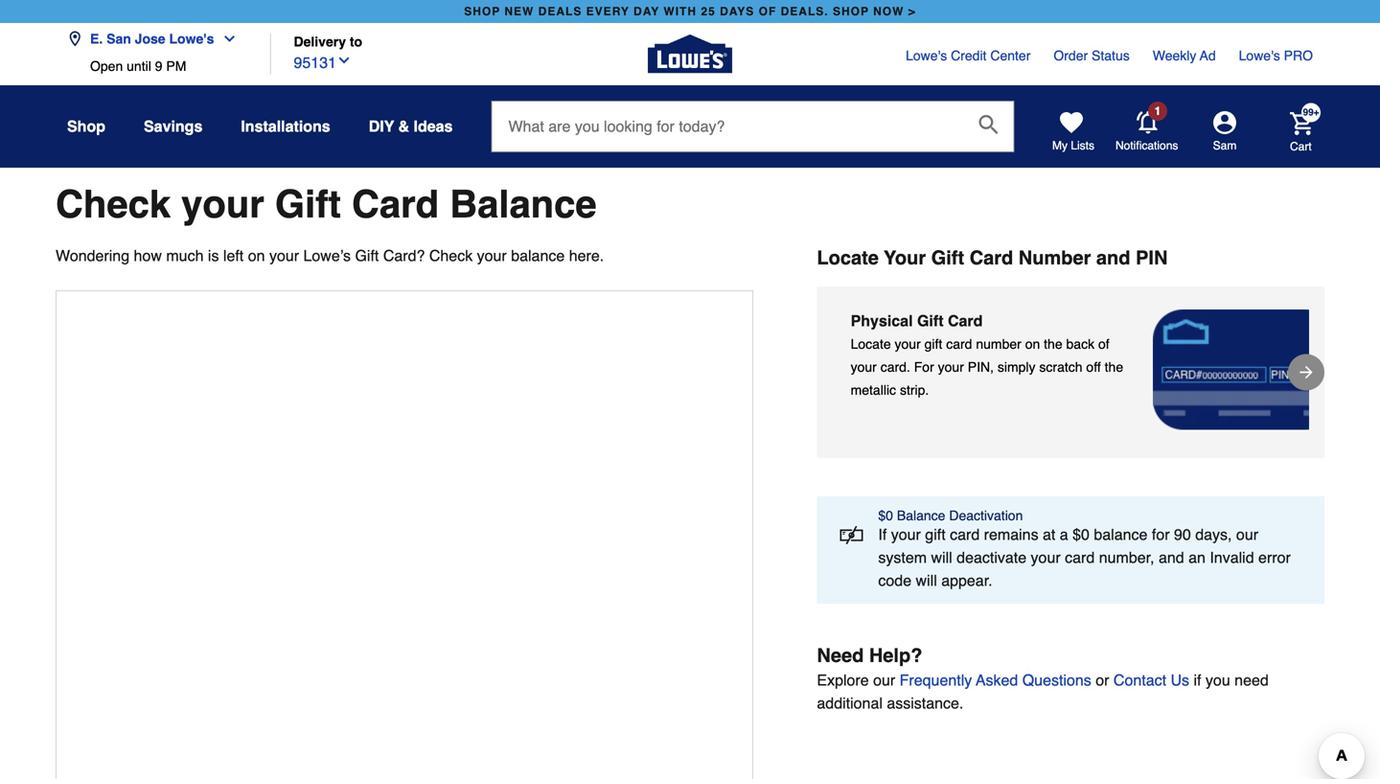 Task type: describe. For each thing, give the bounding box(es) containing it.
savings button
[[144, 109, 203, 144]]

0 horizontal spatial balance
[[450, 182, 597, 226]]

shop button
[[67, 109, 105, 144]]

check your gift card balance
[[56, 182, 597, 226]]

off
[[1087, 360, 1101, 375]]

e. san jose lowe's button
[[67, 20, 245, 58]]

shop new deals every day with 25 days of deals. shop now > link
[[460, 0, 920, 23]]

pm
[[166, 58, 186, 74]]

explore
[[817, 672, 869, 689]]

1 vertical spatial $0
[[1073, 526, 1090, 544]]

gift up 'lowe's'
[[275, 182, 341, 226]]

0 horizontal spatial on
[[248, 247, 265, 265]]

cart
[[1290, 140, 1312, 153]]

2 shop from the left
[[833, 5, 869, 18]]

notifications
[[1116, 139, 1179, 152]]

chevron down image inside 95131 button
[[337, 53, 352, 68]]

pro
[[1284, 48, 1313, 63]]

center
[[991, 48, 1031, 63]]

and inside $0 balance deactivation if your gift card remains at a $0 balance for 90 days, our system will deactivate your card number, and an invalid error code will appear.
[[1159, 549, 1185, 567]]

gift left card?
[[355, 247, 379, 265]]

1 shop from the left
[[464, 5, 501, 18]]

now
[[874, 5, 905, 18]]

0 horizontal spatial $0
[[879, 508, 894, 523]]

appear.
[[942, 572, 993, 590]]

$0 balance deactivation if your gift card remains at a $0 balance for 90 days, our system will deactivate your card number, and an invalid error code will appear.
[[879, 508, 1291, 590]]

lowe's home improvement logo image
[[648, 12, 732, 96]]

contact us link
[[1114, 669, 1190, 692]]

your left 'lowe's'
[[269, 247, 299, 265]]

your up metallic
[[851, 360, 877, 375]]

contact
[[1114, 672, 1167, 689]]

gift card image
[[1153, 310, 1336, 430]]

95131 button
[[294, 49, 352, 74]]

a
[[1060, 526, 1069, 544]]

questions
[[1023, 672, 1092, 689]]

need
[[817, 645, 864, 667]]

or
[[1096, 672, 1110, 689]]

lowe's inside button
[[169, 31, 214, 46]]

1
[[1155, 104, 1161, 118]]

day
[[634, 5, 660, 18]]

gift for balance
[[925, 526, 946, 544]]

how
[[134, 247, 162, 265]]

if
[[1194, 672, 1202, 689]]

for
[[1152, 526, 1170, 544]]

san
[[107, 31, 131, 46]]

pin
[[1136, 247, 1168, 269]]

my lists
[[1053, 139, 1095, 152]]

location image
[[67, 31, 82, 46]]

additional
[[817, 695, 883, 712]]

need help?
[[817, 645, 923, 667]]

card inside physical gift card locate your gift card number on the back of your card. for your pin, simply scratch off the metallic strip.
[[948, 312, 983, 330]]

need
[[1235, 672, 1269, 689]]

sam button
[[1179, 111, 1271, 153]]

lists
[[1071, 139, 1095, 152]]

>
[[909, 5, 916, 18]]

frequently asked questions link
[[900, 669, 1092, 692]]

locate inside physical gift card locate your gift card number on the back of your card. for your pin, simply scratch off the metallic strip.
[[851, 337, 891, 352]]

to
[[350, 34, 362, 49]]

assistance.
[[887, 695, 964, 712]]

installations
[[241, 117, 330, 135]]

my
[[1053, 139, 1068, 152]]

0 horizontal spatial our
[[873, 672, 896, 689]]

lowe's home improvement cart image
[[1290, 112, 1313, 135]]

frequently
[[900, 672, 972, 689]]

explore our frequently asked questions or contact us
[[817, 672, 1190, 689]]

wondering how much is left on your lowe's gift card? check your balance here.
[[56, 247, 604, 265]]

here.
[[569, 247, 604, 265]]

physical
[[851, 312, 913, 330]]

lowe's home improvement lists image
[[1060, 111, 1083, 134]]

asked
[[976, 672, 1018, 689]]

balance inside $0 balance deactivation if your gift card remains at a $0 balance for 90 days, our system will deactivate your card number, and an invalid error code will appear.
[[897, 508, 946, 523]]

weekly
[[1153, 48, 1197, 63]]

us
[[1171, 672, 1190, 689]]

our inside $0 balance deactivation if your gift card remains at a $0 balance for 90 days, our system will deactivate your card number, and an invalid error code will appear.
[[1237, 526, 1259, 544]]

e. san jose lowe's
[[90, 31, 214, 46]]

lowe's for lowe's credit center
[[906, 48, 947, 63]]

deactivation
[[949, 508, 1023, 523]]

open
[[90, 58, 123, 74]]

invalid
[[1210, 549, 1255, 567]]

jose
[[135, 31, 165, 46]]

card.
[[881, 360, 911, 375]]

days,
[[1196, 526, 1232, 544]]

2 vertical spatial card
[[1065, 549, 1095, 567]]

strip.
[[900, 383, 929, 398]]

you
[[1206, 672, 1231, 689]]

0 horizontal spatial balance
[[511, 247, 565, 265]]

scratch
[[1040, 360, 1083, 375]]

lowe's home improvement notification center image
[[1137, 111, 1160, 134]]

system
[[879, 549, 927, 567]]

number,
[[1099, 549, 1155, 567]]

number
[[976, 337, 1022, 352]]

lowe's credit center link
[[906, 46, 1031, 65]]

of
[[759, 5, 777, 18]]

order status
[[1054, 48, 1130, 63]]

&
[[398, 117, 409, 135]]

ad
[[1200, 48, 1216, 63]]



Task type: locate. For each thing, give the bounding box(es) containing it.
no sale image
[[840, 523, 863, 546]]

1 vertical spatial card
[[970, 247, 1014, 269]]

$0 right a
[[1073, 526, 1090, 544]]

on up simply on the top right of page
[[1026, 337, 1040, 352]]

0 vertical spatial locate
[[817, 247, 879, 269]]

until
[[127, 58, 151, 74]]

1 vertical spatial our
[[873, 672, 896, 689]]

25
[[701, 5, 716, 18]]

card up "pin,"
[[946, 337, 973, 352]]

gift
[[925, 337, 943, 352], [925, 526, 946, 544]]

delivery to
[[294, 34, 362, 49]]

$0 up if
[[879, 508, 894, 523]]

check
[[56, 182, 171, 226], [429, 247, 473, 265]]

an
[[1189, 549, 1206, 567]]

and left pin
[[1097, 247, 1131, 269]]

0 vertical spatial check
[[56, 182, 171, 226]]

check right card?
[[429, 247, 473, 265]]

card for balance
[[352, 182, 439, 226]]

1 horizontal spatial check
[[429, 247, 473, 265]]

will
[[931, 549, 953, 567], [916, 572, 937, 590]]

1 vertical spatial will
[[916, 572, 937, 590]]

lowe's left pro
[[1239, 48, 1281, 63]]

status
[[1092, 48, 1130, 63]]

0 horizontal spatial shop
[[464, 5, 501, 18]]

card up card?
[[352, 182, 439, 226]]

locate your gift card number and pin
[[817, 247, 1168, 269]]

0 vertical spatial balance
[[450, 182, 597, 226]]

card up number
[[948, 312, 983, 330]]

1 vertical spatial check
[[429, 247, 473, 265]]

and
[[1097, 247, 1131, 269], [1159, 549, 1185, 567]]

0 vertical spatial on
[[248, 247, 265, 265]]

0 vertical spatial card
[[946, 337, 973, 352]]

0 horizontal spatial chevron down image
[[214, 31, 237, 46]]

error
[[1259, 549, 1291, 567]]

0 horizontal spatial lowe's
[[169, 31, 214, 46]]

shop left new
[[464, 5, 501, 18]]

your up card.
[[895, 337, 921, 352]]

gift inside physical gift card locate your gift card number on the back of your card. for your pin, simply scratch off the metallic strip.
[[925, 337, 943, 352]]

if
[[879, 526, 887, 544]]

gift for gift
[[925, 337, 943, 352]]

chevron down image right jose
[[214, 31, 237, 46]]

gift inside physical gift card locate your gift card number on the back of your card. for your pin, simply scratch off the metallic strip.
[[917, 312, 944, 330]]

1 horizontal spatial our
[[1237, 526, 1259, 544]]

wondering
[[56, 247, 130, 265]]

gift up system
[[925, 526, 946, 544]]

order
[[1054, 48, 1088, 63]]

much
[[166, 247, 204, 265]]

the
[[1044, 337, 1063, 352], [1105, 360, 1124, 375]]

1 horizontal spatial shop
[[833, 5, 869, 18]]

1 horizontal spatial and
[[1159, 549, 1185, 567]]

1 vertical spatial balance
[[1094, 526, 1148, 544]]

gift right 'your'
[[932, 247, 965, 269]]

0 vertical spatial chevron down image
[[214, 31, 237, 46]]

card inside physical gift card locate your gift card number on the back of your card. for your pin, simply scratch off the metallic strip.
[[946, 337, 973, 352]]

card for number
[[970, 247, 1014, 269]]

lowe's up pm
[[169, 31, 214, 46]]

0 vertical spatial our
[[1237, 526, 1259, 544]]

1 horizontal spatial $0
[[1073, 526, 1090, 544]]

card left number
[[970, 247, 1014, 269]]

help?
[[869, 645, 923, 667]]

1 horizontal spatial lowe's
[[906, 48, 947, 63]]

chevron down image
[[214, 31, 237, 46], [337, 53, 352, 68]]

pin,
[[968, 360, 994, 375]]

card down a
[[1065, 549, 1095, 567]]

credit
[[951, 48, 987, 63]]

lowe's
[[303, 247, 351, 265]]

your right card?
[[477, 247, 507, 265]]

1 vertical spatial the
[[1105, 360, 1124, 375]]

search image
[[979, 115, 998, 134]]

1 horizontal spatial chevron down image
[[337, 53, 352, 68]]

the right off
[[1105, 360, 1124, 375]]

will up appear.
[[931, 549, 953, 567]]

2 vertical spatial card
[[948, 312, 983, 330]]

will right code
[[916, 572, 937, 590]]

at
[[1043, 526, 1056, 544]]

0 horizontal spatial the
[[1044, 337, 1063, 352]]

open until 9 pm
[[90, 58, 186, 74]]

is
[[208, 247, 219, 265]]

1 vertical spatial balance
[[897, 508, 946, 523]]

back
[[1067, 337, 1095, 352]]

0 vertical spatial $0
[[879, 508, 894, 523]]

balance up system
[[897, 508, 946, 523]]

lowe's credit center
[[906, 48, 1031, 63]]

ideas
[[414, 117, 453, 135]]

your up system
[[891, 526, 921, 544]]

balance up number,
[[1094, 526, 1148, 544]]

1 horizontal spatial the
[[1105, 360, 1124, 375]]

check up wondering
[[56, 182, 171, 226]]

95131
[[294, 54, 337, 71]]

diy & ideas
[[369, 117, 453, 135]]

deals
[[538, 5, 582, 18]]

0 horizontal spatial check
[[56, 182, 171, 226]]

0 vertical spatial card
[[352, 182, 439, 226]]

deals.
[[781, 5, 829, 18]]

the up "scratch"
[[1044, 337, 1063, 352]]

days
[[720, 5, 755, 18]]

weekly ad
[[1153, 48, 1216, 63]]

your down at
[[1031, 549, 1061, 567]]

9
[[155, 58, 163, 74]]

simply
[[998, 360, 1036, 375]]

your
[[181, 182, 264, 226], [269, 247, 299, 265], [477, 247, 507, 265], [895, 337, 921, 352], [851, 360, 877, 375], [938, 360, 964, 375], [891, 526, 921, 544], [1031, 549, 1061, 567]]

locate down physical
[[851, 337, 891, 352]]

0 vertical spatial will
[[931, 549, 953, 567]]

your
[[884, 247, 926, 269]]

0 vertical spatial balance
[[511, 247, 565, 265]]

my lists link
[[1053, 111, 1095, 153]]

1 vertical spatial locate
[[851, 337, 891, 352]]

savings
[[144, 117, 203, 135]]

balance left here.
[[511, 247, 565, 265]]

1 horizontal spatial balance
[[897, 508, 946, 523]]

metallic
[[851, 383, 896, 398]]

1 horizontal spatial balance
[[1094, 526, 1148, 544]]

0 horizontal spatial and
[[1097, 247, 1131, 269]]

remains
[[984, 526, 1039, 544]]

card?
[[383, 247, 425, 265]]

1 vertical spatial card
[[950, 526, 980, 544]]

balance up here.
[[450, 182, 597, 226]]

balance inside $0 balance deactivation if your gift card remains at a $0 balance for 90 days, our system will deactivate your card number, and an invalid error code will appear.
[[1094, 526, 1148, 544]]

number
[[1019, 247, 1091, 269]]

locate left 'your'
[[817, 247, 879, 269]]

card
[[946, 337, 973, 352], [950, 526, 980, 544], [1065, 549, 1095, 567]]

and down for
[[1159, 549, 1185, 567]]

physical gift card locate your gift card number on the back of your card. for your pin, simply scratch off the metallic strip.
[[851, 312, 1124, 398]]

of
[[1099, 337, 1110, 352]]

sam
[[1213, 139, 1237, 152]]

lowe's pro
[[1239, 48, 1313, 63]]

None search field
[[491, 101, 1015, 170]]

gift inside $0 balance deactivation if your gift card remains at a $0 balance for 90 days, our system will deactivate your card number, and an invalid error code will appear.
[[925, 526, 946, 544]]

diy
[[369, 117, 394, 135]]

lowe's left credit
[[906, 48, 947, 63]]

1 vertical spatial gift
[[925, 526, 946, 544]]

arrow right image
[[1297, 363, 1316, 382]]

your up is
[[181, 182, 264, 226]]

Search Query text field
[[492, 102, 964, 151]]

on
[[248, 247, 265, 265], [1026, 337, 1040, 352]]

shop left now on the right
[[833, 5, 869, 18]]

every
[[586, 5, 630, 18]]

0 vertical spatial and
[[1097, 247, 1131, 269]]

left
[[223, 247, 244, 265]]

gift up for
[[925, 337, 943, 352]]

if you need additional assistance.
[[817, 672, 1269, 712]]

$0
[[879, 508, 894, 523], [1073, 526, 1090, 544]]

card for card
[[946, 337, 973, 352]]

0 vertical spatial the
[[1044, 337, 1063, 352]]

90
[[1174, 526, 1192, 544]]

lowe's pro link
[[1239, 46, 1313, 65]]

shop new deals every day with 25 days of deals. shop now >
[[464, 5, 916, 18]]

card down deactivation
[[950, 526, 980, 544]]

1 vertical spatial and
[[1159, 549, 1185, 567]]

weekly ad link
[[1153, 46, 1216, 65]]

our
[[1237, 526, 1259, 544], [873, 672, 896, 689]]

gift up for
[[917, 312, 944, 330]]

lowe's
[[169, 31, 214, 46], [906, 48, 947, 63], [1239, 48, 1281, 63]]

0 vertical spatial gift
[[925, 337, 943, 352]]

e.
[[90, 31, 103, 46]]

2 horizontal spatial lowe's
[[1239, 48, 1281, 63]]

1 vertical spatial chevron down image
[[337, 53, 352, 68]]

our down help?
[[873, 672, 896, 689]]

our up invalid
[[1237, 526, 1259, 544]]

diy & ideas button
[[369, 109, 453, 144]]

1 horizontal spatial on
[[1026, 337, 1040, 352]]

on inside physical gift card locate your gift card number on the back of your card. for your pin, simply scratch off the metallic strip.
[[1026, 337, 1040, 352]]

shop
[[67, 117, 105, 135]]

card for deactivation
[[950, 526, 980, 544]]

chevron down image down to
[[337, 53, 352, 68]]

your right for
[[938, 360, 964, 375]]

installations button
[[241, 109, 330, 144]]

1 vertical spatial on
[[1026, 337, 1040, 352]]

lowe's for lowe's pro
[[1239, 48, 1281, 63]]

new
[[505, 5, 534, 18]]

on right left
[[248, 247, 265, 265]]



Task type: vqa. For each thing, say whether or not it's contained in the screenshot.
is
yes



